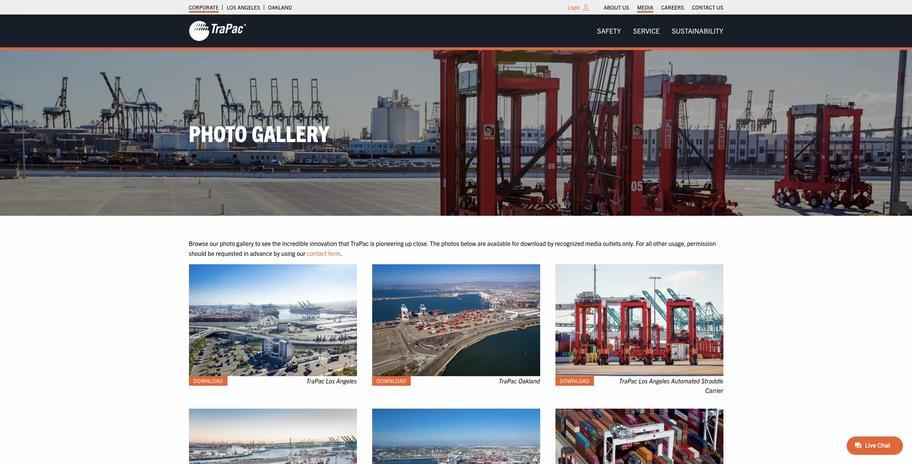 Task type: describe. For each thing, give the bounding box(es) containing it.
los for trapac los angeles
[[326, 377, 335, 385]]

to
[[255, 239, 260, 247]]

download for trapac oakland
[[377, 378, 406, 385]]

see
[[262, 239, 271, 247]]

carrier
[[706, 387, 724, 395]]

using
[[281, 249, 295, 257]]

angeles for trapac los angeles automated straddle carrier
[[649, 377, 670, 385]]

trapac los angeles
[[306, 377, 357, 385]]

gallery
[[252, 119, 329, 147]]

permission
[[687, 239, 716, 247]]

1 vertical spatial our
[[297, 249, 305, 257]]

light image
[[583, 5, 589, 11]]

browse our photo gallery to see the incredible innovation that trapac is pioneering up close. the photos below are available for download by recognized media outlets only. for all other usage, permission should be requested in advance by using our
[[189, 239, 716, 257]]

photo
[[189, 119, 247, 147]]

tab panel containing trapac los angeles
[[181, 264, 731, 464]]

safety link
[[591, 23, 627, 39]]

outlets
[[603, 239, 621, 247]]

trapac inside the 'browse our photo gallery to see the incredible innovation that trapac is pioneering up close. the photos below are available for download by recognized media outlets only. for all other usage, permission should be requested in advance by using our'
[[351, 239, 369, 247]]

in
[[244, 249, 249, 257]]

los for trapac los angeles automated straddle carrier
[[639, 377, 648, 385]]

login
[[568, 4, 580, 11]]

trapac for trapac oakland
[[499, 377, 517, 385]]

about us link
[[604, 2, 629, 13]]

menu bar containing about us
[[600, 2, 728, 13]]

other
[[653, 239, 667, 247]]

gallery
[[236, 239, 254, 247]]

media
[[637, 4, 653, 11]]

contact
[[692, 4, 715, 11]]

download link for trapac los angeles
[[189, 376, 228, 386]]

trapac los angeles automated straddle carrier
[[619, 377, 724, 395]]

browse
[[189, 239, 208, 247]]

trapac for trapac los angeles automated straddle carrier
[[619, 377, 638, 385]]

are
[[478, 239, 486, 247]]

is
[[370, 239, 375, 247]]

trapac oakland image
[[372, 264, 540, 376]]

menu bar containing safety
[[591, 23, 730, 39]]

login link
[[568, 4, 580, 11]]

media
[[585, 239, 602, 247]]

all
[[646, 239, 652, 247]]

1 horizontal spatial by
[[548, 239, 554, 247]]

available
[[487, 239, 511, 247]]

incredible
[[282, 239, 308, 247]]

trapac los angeles automated stacking crane image
[[555, 409, 724, 464]]

advance
[[250, 249, 272, 257]]

below
[[461, 239, 476, 247]]

main content containing browse our photo gallery to see the incredible innovation that trapac is pioneering up close. the photos below are available for download by recognized media outlets only. for all other usage, permission should be requested in advance by using our
[[181, 239, 912, 464]]

service link
[[627, 23, 666, 39]]

corporate image
[[189, 20, 246, 42]]

download link for trapac los angeles automated straddle carrier
[[555, 376, 594, 386]]



Task type: vqa. For each thing, say whether or not it's contained in the screenshot.
'efficiency'
no



Task type: locate. For each thing, give the bounding box(es) containing it.
should
[[189, 249, 206, 257]]

trapac los angeles image
[[189, 264, 357, 376], [189, 409, 357, 464], [372, 409, 540, 464]]

download
[[193, 378, 223, 385], [377, 378, 406, 385], [560, 378, 590, 385]]

main content
[[181, 239, 912, 464]]

photo
[[220, 239, 235, 247]]

service
[[633, 26, 660, 35]]

our down incredible
[[297, 249, 305, 257]]

download for trapac los angeles
[[193, 378, 223, 385]]

our
[[210, 239, 218, 247], [297, 249, 305, 257]]

menu bar up service
[[600, 2, 728, 13]]

contact us
[[692, 4, 724, 11]]

angeles inside trapac los angeles automated straddle carrier
[[649, 377, 670, 385]]

up
[[405, 239, 412, 247]]

by down the the
[[274, 249, 280, 257]]

trapac inside trapac los angeles automated straddle carrier
[[619, 377, 638, 385]]

that
[[339, 239, 349, 247]]

contact form link
[[307, 249, 341, 257]]

media link
[[637, 2, 653, 13]]

3 download link from the left
[[555, 376, 594, 386]]

2 download from the left
[[377, 378, 406, 385]]

1 vertical spatial by
[[274, 249, 280, 257]]

los angeles link
[[227, 2, 260, 13]]

2 horizontal spatial los
[[639, 377, 648, 385]]

0 horizontal spatial angeles
[[237, 4, 260, 11]]

photos
[[441, 239, 459, 247]]

the
[[272, 239, 281, 247]]

0 horizontal spatial download link
[[189, 376, 228, 386]]

menu bar
[[600, 2, 728, 13], [591, 23, 730, 39]]

safety
[[597, 26, 621, 35]]

los inside trapac los angeles automated straddle carrier
[[639, 377, 648, 385]]

be
[[208, 249, 214, 257]]

corporate link
[[189, 2, 219, 13]]

0 horizontal spatial by
[[274, 249, 280, 257]]

2 us from the left
[[717, 4, 724, 11]]

angeles
[[237, 4, 260, 11], [336, 377, 357, 385], [649, 377, 670, 385]]

1 us from the left
[[622, 4, 629, 11]]

2 horizontal spatial download
[[560, 378, 590, 385]]

los angeles
[[227, 4, 260, 11]]

1 horizontal spatial our
[[297, 249, 305, 257]]

contact form .
[[307, 249, 342, 257]]

trapac oakland
[[499, 377, 540, 385]]

download link
[[189, 376, 228, 386], [372, 376, 411, 386], [555, 376, 594, 386]]

1 vertical spatial oakland
[[518, 377, 540, 385]]

1 horizontal spatial download link
[[372, 376, 411, 386]]

0 horizontal spatial download
[[193, 378, 223, 385]]

0 horizontal spatial our
[[210, 239, 218, 247]]

innovation
[[310, 239, 337, 247]]

careers
[[661, 4, 684, 11]]

.
[[341, 249, 342, 257]]

trapac
[[351, 239, 369, 247], [306, 377, 324, 385], [499, 377, 517, 385], [619, 377, 638, 385]]

1 horizontal spatial angeles
[[336, 377, 357, 385]]

by right download
[[548, 239, 554, 247]]

careers link
[[661, 2, 684, 13]]

oakland link
[[268, 2, 292, 13]]

download
[[521, 239, 546, 247]]

for
[[636, 239, 645, 247]]

requested
[[216, 249, 242, 257]]

1 download from the left
[[193, 378, 223, 385]]

about
[[604, 4, 621, 11]]

1 horizontal spatial los
[[326, 377, 335, 385]]

0 vertical spatial menu bar
[[600, 2, 728, 13]]

2 horizontal spatial download link
[[555, 376, 594, 386]]

trapac for trapac los angeles
[[306, 377, 324, 385]]

contact
[[307, 249, 327, 257]]

us for contact us
[[717, 4, 724, 11]]

1 vertical spatial menu bar
[[591, 23, 730, 39]]

1 horizontal spatial download
[[377, 378, 406, 385]]

los
[[227, 4, 236, 11], [326, 377, 335, 385], [639, 377, 648, 385]]

trapac los angeles automated straddle carrier image
[[555, 264, 724, 376]]

photo gallery
[[189, 119, 329, 147]]

1 download link from the left
[[189, 376, 228, 386]]

menu bar down careers
[[591, 23, 730, 39]]

0 vertical spatial oakland
[[268, 4, 292, 11]]

close.
[[413, 239, 429, 247]]

us for about us
[[622, 4, 629, 11]]

0 vertical spatial our
[[210, 239, 218, 247]]

usage,
[[669, 239, 686, 247]]

pioneering
[[376, 239, 404, 247]]

our up be
[[210, 239, 218, 247]]

contact us link
[[692, 2, 724, 13]]

3 download from the left
[[560, 378, 590, 385]]

tab panel
[[181, 264, 731, 464]]

0 horizontal spatial us
[[622, 4, 629, 11]]

1 horizontal spatial us
[[717, 4, 724, 11]]

download for trapac los angeles automated straddle carrier
[[560, 378, 590, 385]]

recognized
[[555, 239, 584, 247]]

1 horizontal spatial oakland
[[518, 377, 540, 385]]

2 download link from the left
[[372, 376, 411, 386]]

download link for trapac oakland
[[372, 376, 411, 386]]

corporate
[[189, 4, 219, 11]]

form
[[328, 249, 341, 257]]

for
[[512, 239, 519, 247]]

the
[[430, 239, 440, 247]]

us right about
[[622, 4, 629, 11]]

about us
[[604, 4, 629, 11]]

automated
[[671, 377, 700, 385]]

2 horizontal spatial angeles
[[649, 377, 670, 385]]

us right the contact
[[717, 4, 724, 11]]

0 vertical spatial by
[[548, 239, 554, 247]]

straddle
[[702, 377, 724, 385]]

only.
[[623, 239, 635, 247]]

by
[[548, 239, 554, 247], [274, 249, 280, 257]]

us
[[622, 4, 629, 11], [717, 4, 724, 11]]

oakland
[[268, 4, 292, 11], [518, 377, 540, 385]]

angeles for trapac los angeles
[[336, 377, 357, 385]]

0 horizontal spatial oakland
[[268, 4, 292, 11]]

sustainability link
[[666, 23, 730, 39]]

sustainability
[[672, 26, 724, 35]]

0 horizontal spatial los
[[227, 4, 236, 11]]



